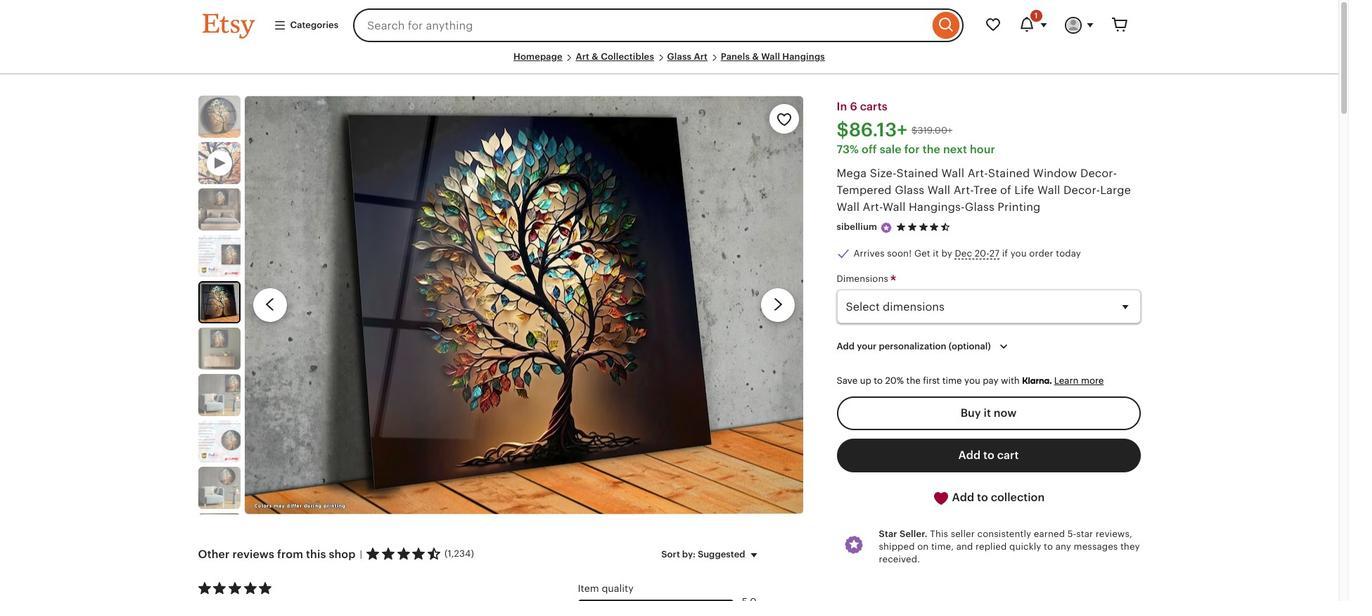 Task type: vqa. For each thing, say whether or not it's contained in the screenshot.
'with'
yes



Task type: describe. For each thing, give the bounding box(es) containing it.
add for add to collection
[[952, 492, 974, 504]]

1 button
[[1010, 8, 1056, 42]]

add to cart
[[959, 449, 1019, 461]]

add to cart button
[[837, 439, 1141, 473]]

hangings-
[[909, 201, 965, 213]]

buy it now button
[[837, 397, 1141, 430]]

& for panels
[[752, 51, 759, 62]]

to inside this seller consistently earned 5-star reviews, shipped on time, and replied quickly to any messages they received.
[[1044, 541, 1053, 552]]

messages
[[1074, 541, 1118, 552]]

collection
[[991, 492, 1045, 504]]

mega size-stained wall art-stained window decor-tempered glass image 7 image
[[198, 421, 240, 463]]

of
[[1000, 185, 1011, 196]]

0 vertical spatial glass
[[667, 51, 692, 62]]

now
[[994, 407, 1017, 419]]

|
[[360, 549, 362, 560]]

mega size-stained wall art-stained window decor-tempered glass image 8 image
[[198, 467, 240, 509]]

on
[[917, 541, 929, 552]]

mega size-stained wall art-stained window decor-tempered glass image 3 image
[[198, 235, 240, 277]]

to right up
[[874, 376, 883, 386]]

reviews
[[232, 548, 274, 560]]

add for add to cart
[[959, 449, 981, 461]]

2 art from the left
[[694, 51, 708, 62]]

shipped
[[879, 541, 915, 552]]

in
[[837, 101, 847, 113]]

panels
[[721, 51, 750, 62]]

this
[[930, 529, 948, 539]]

star seller.
[[879, 529, 928, 539]]

0 vertical spatial you
[[1011, 248, 1027, 259]]

hangings
[[782, 51, 825, 62]]

mega size-stained wall art-stained window decor-tempered glass image 5 image
[[198, 328, 240, 370]]

add to collection button
[[837, 481, 1141, 515]]

2 horizontal spatial glass
[[965, 201, 995, 213]]

$86.13+
[[837, 120, 907, 141]]

1 vertical spatial art-
[[954, 185, 973, 196]]

quickly
[[1009, 541, 1041, 552]]

wall down next
[[942, 168, 965, 180]]

73%
[[837, 144, 859, 156]]

sibellium link
[[837, 222, 877, 232]]

wall up 'sibellium'
[[837, 201, 860, 213]]

categories button
[[263, 13, 349, 38]]

arrives
[[854, 248, 885, 259]]

large
[[1100, 185, 1131, 196]]

1 art from the left
[[576, 51, 590, 62]]

2 vertical spatial art-
[[863, 201, 883, 213]]

next
[[943, 144, 967, 156]]

any
[[1056, 541, 1071, 552]]

off
[[862, 144, 877, 156]]

mega size-stained wall art-stained window decor- tempered glass wall art-tree of life wall decor-large wall art-wall hangings-glass printing
[[837, 168, 1131, 213]]

panels & wall hangings
[[721, 51, 825, 62]]

art & collectibles link
[[576, 51, 654, 62]]

1 vertical spatial decor-
[[1064, 185, 1100, 196]]

quality
[[602, 583, 634, 594]]

size-
[[870, 168, 897, 180]]

life
[[1015, 185, 1034, 196]]

1 horizontal spatial mega size-stained wall art-stained window decor-tempered glass image 4 image
[[244, 96, 803, 514]]

replied
[[976, 541, 1007, 552]]

klarna.
[[1022, 376, 1052, 386]]

0 horizontal spatial mega size-stained wall art-stained window decor-tempered glass image 4 image
[[199, 283, 239, 322]]

tree
[[973, 185, 997, 196]]

star_seller image
[[880, 221, 893, 234]]

earned
[[1034, 529, 1065, 539]]

1 vertical spatial you
[[964, 376, 980, 386]]

other reviews from this shop |
[[198, 548, 362, 560]]

save up to 20% the first time you pay with klarna. learn more
[[837, 376, 1104, 386]]

collectibles
[[601, 51, 654, 62]]

0 vertical spatial decor-
[[1080, 168, 1117, 180]]

2 stained from the left
[[988, 168, 1030, 180]]

$86.13+ $319.00+
[[837, 120, 953, 141]]

by:
[[682, 549, 696, 560]]

hour
[[970, 144, 995, 156]]

learn more button
[[1054, 376, 1104, 386]]

order
[[1029, 248, 1054, 259]]

learn
[[1054, 376, 1079, 386]]

to left the 'collection'
[[977, 492, 988, 504]]

pay
[[983, 376, 999, 386]]

other
[[198, 548, 230, 560]]

and
[[956, 541, 973, 552]]

dimensions
[[837, 274, 891, 284]]

shop
[[329, 548, 356, 560]]

0 horizontal spatial it
[[933, 248, 939, 259]]

this
[[306, 548, 326, 560]]



Task type: locate. For each thing, give the bounding box(es) containing it.
0 horizontal spatial you
[[964, 376, 980, 386]]

from
[[277, 548, 303, 560]]

add for add your personalization (optional)
[[837, 341, 855, 352]]

seller
[[951, 529, 975, 539]]

mega size-stained wall art-stained window decor-tempered glass image 1 image
[[198, 96, 240, 138]]

0 horizontal spatial the
[[906, 376, 921, 386]]

the for for
[[923, 144, 941, 156]]

0 horizontal spatial stained
[[897, 168, 939, 180]]

star
[[1076, 529, 1093, 539]]

they
[[1121, 541, 1140, 552]]

the right for
[[923, 144, 941, 156]]

add
[[837, 341, 855, 352], [959, 449, 981, 461], [952, 492, 974, 504]]

stained down 73% off sale for the next hour
[[897, 168, 939, 180]]

glass
[[667, 51, 692, 62], [895, 185, 925, 196], [965, 201, 995, 213]]

0 horizontal spatial glass
[[667, 51, 692, 62]]

time,
[[931, 541, 954, 552]]

add your personalization (optional) button
[[826, 332, 1023, 362]]

decor-
[[1080, 168, 1117, 180], [1064, 185, 1100, 196]]

wall up hangings-
[[928, 185, 951, 196]]

it left by on the top
[[933, 248, 939, 259]]

1 vertical spatial glass
[[895, 185, 925, 196]]

cart
[[997, 449, 1019, 461]]

1
[[1035, 11, 1038, 20]]

add left cart
[[959, 449, 981, 461]]

for
[[904, 144, 920, 156]]

sort by: suggested button
[[651, 540, 773, 570]]

1 horizontal spatial you
[[1011, 248, 1027, 259]]

None search field
[[353, 8, 963, 42]]

2 & from the left
[[752, 51, 759, 62]]

it right buy
[[984, 407, 991, 419]]

time
[[942, 376, 962, 386]]

glass down categories banner
[[667, 51, 692, 62]]

soon! get
[[887, 248, 930, 259]]

arrives soon! get it by dec 20-27 if you order today
[[854, 248, 1081, 259]]

add to collection
[[949, 492, 1045, 504]]

consistently
[[977, 529, 1031, 539]]

by
[[941, 248, 952, 259]]

categories banner
[[177, 0, 1162, 51]]

window
[[1033, 168, 1077, 180]]

menu bar containing homepage
[[202, 51, 1136, 75]]

none search field inside categories banner
[[353, 8, 963, 42]]

0 horizontal spatial &
[[592, 51, 599, 62]]

panels & wall hangings link
[[721, 51, 825, 62]]

5-
[[1068, 529, 1076, 539]]

wall down window
[[1038, 185, 1060, 196]]

add up seller
[[952, 492, 974, 504]]

add inside add to collection button
[[952, 492, 974, 504]]

up
[[860, 376, 871, 386]]

more
[[1081, 376, 1104, 386]]

1 vertical spatial the
[[906, 376, 921, 386]]

categories
[[290, 20, 338, 30]]

1 vertical spatial it
[[984, 407, 991, 419]]

to left cart
[[983, 449, 995, 461]]

1 horizontal spatial it
[[984, 407, 991, 419]]

your
[[857, 341, 877, 352]]

it inside button
[[984, 407, 991, 419]]

& for art
[[592, 51, 599, 62]]

to down earned at the bottom of the page
[[1044, 541, 1053, 552]]

1 stained from the left
[[897, 168, 939, 180]]

sort by: suggested
[[661, 549, 745, 560]]

Search for anything text field
[[353, 8, 929, 42]]

reviews,
[[1096, 529, 1132, 539]]

mega size-stained wall art-stained window decor-tempered glass image 2 image
[[198, 189, 240, 231]]

homepage
[[514, 51, 563, 62]]

1 horizontal spatial &
[[752, 51, 759, 62]]

decor- down window
[[1064, 185, 1100, 196]]

with
[[1001, 376, 1020, 386]]

add inside add to cart button
[[959, 449, 981, 461]]

mega
[[837, 168, 867, 180]]

add left the your
[[837, 341, 855, 352]]

0 horizontal spatial art
[[576, 51, 590, 62]]

0 vertical spatial art-
[[968, 168, 988, 180]]

0 vertical spatial the
[[923, 144, 941, 156]]

art- down tempered
[[863, 201, 883, 213]]

menu bar
[[202, 51, 1136, 75]]

art left panels
[[694, 51, 708, 62]]

sibellium
[[837, 222, 877, 232]]

to
[[874, 376, 883, 386], [983, 449, 995, 461], [977, 492, 988, 504], [1044, 541, 1053, 552]]

0 vertical spatial it
[[933, 248, 939, 259]]

carts
[[860, 101, 888, 113]]

you left "pay"
[[964, 376, 980, 386]]

you
[[1011, 248, 1027, 259], [964, 376, 980, 386]]

item quality
[[578, 583, 634, 594]]

0 vertical spatial add
[[837, 341, 855, 352]]

glass art link
[[667, 51, 708, 62]]

glass down the 'tree'
[[965, 201, 995, 213]]

item
[[578, 583, 599, 594]]

art right the homepage
[[576, 51, 590, 62]]

art
[[576, 51, 590, 62], [694, 51, 708, 62]]

2 vertical spatial glass
[[965, 201, 995, 213]]

art & collectibles
[[576, 51, 654, 62]]

27
[[989, 248, 1000, 259]]

it
[[933, 248, 939, 259], [984, 407, 991, 419]]

add inside add your personalization (optional) dropdown button
[[837, 341, 855, 352]]

received.
[[879, 554, 920, 565]]

1 horizontal spatial glass
[[895, 185, 925, 196]]

suggested
[[698, 549, 745, 560]]

the left first
[[906, 376, 921, 386]]

& left collectibles
[[592, 51, 599, 62]]

wall inside menu bar
[[761, 51, 780, 62]]

sale
[[880, 144, 902, 156]]

glass down size-
[[895, 185, 925, 196]]

decor- up large
[[1080, 168, 1117, 180]]

1 vertical spatial add
[[959, 449, 981, 461]]

mega size-stained wall art-stained window decor-tempered glass image 4 image
[[244, 96, 803, 514], [199, 283, 239, 322]]

art- up hangings-
[[954, 185, 973, 196]]

today
[[1056, 248, 1081, 259]]

73% off sale for the next hour
[[837, 144, 995, 156]]

1 horizontal spatial the
[[923, 144, 941, 156]]

this seller consistently earned 5-star reviews, shipped on time, and replied quickly to any messages they received.
[[879, 529, 1140, 565]]

add your personalization (optional)
[[837, 341, 991, 352]]

star
[[879, 529, 897, 539]]

personalization
[[879, 341, 946, 352]]

wall up star_seller icon
[[883, 201, 906, 213]]

seller.
[[900, 529, 928, 539]]

sort
[[661, 549, 680, 560]]

buy
[[961, 407, 981, 419]]

1 horizontal spatial stained
[[988, 168, 1030, 180]]

buy it now
[[961, 407, 1017, 419]]

first
[[923, 376, 940, 386]]

stained up of
[[988, 168, 1030, 180]]

wall left hangings
[[761, 51, 780, 62]]

the for 20%
[[906, 376, 921, 386]]

20%
[[885, 376, 904, 386]]

art-
[[968, 168, 988, 180], [954, 185, 973, 196], [863, 201, 883, 213]]

save
[[837, 376, 858, 386]]

printing
[[998, 201, 1041, 213]]

$319.00+
[[912, 125, 953, 136]]

1 & from the left
[[592, 51, 599, 62]]

in 6 carts
[[837, 101, 888, 113]]

mega size-stained wall art-stained window decor-tempered glass image 6 image
[[198, 374, 240, 417]]

& right panels
[[752, 51, 759, 62]]

20-
[[975, 248, 990, 259]]

2 vertical spatial add
[[952, 492, 974, 504]]

the
[[923, 144, 941, 156], [906, 376, 921, 386]]

you right if
[[1011, 248, 1027, 259]]

tempered
[[837, 185, 892, 196]]

if
[[1002, 248, 1008, 259]]

art- up the 'tree'
[[968, 168, 988, 180]]

dec
[[955, 248, 972, 259]]

1 horizontal spatial art
[[694, 51, 708, 62]]



